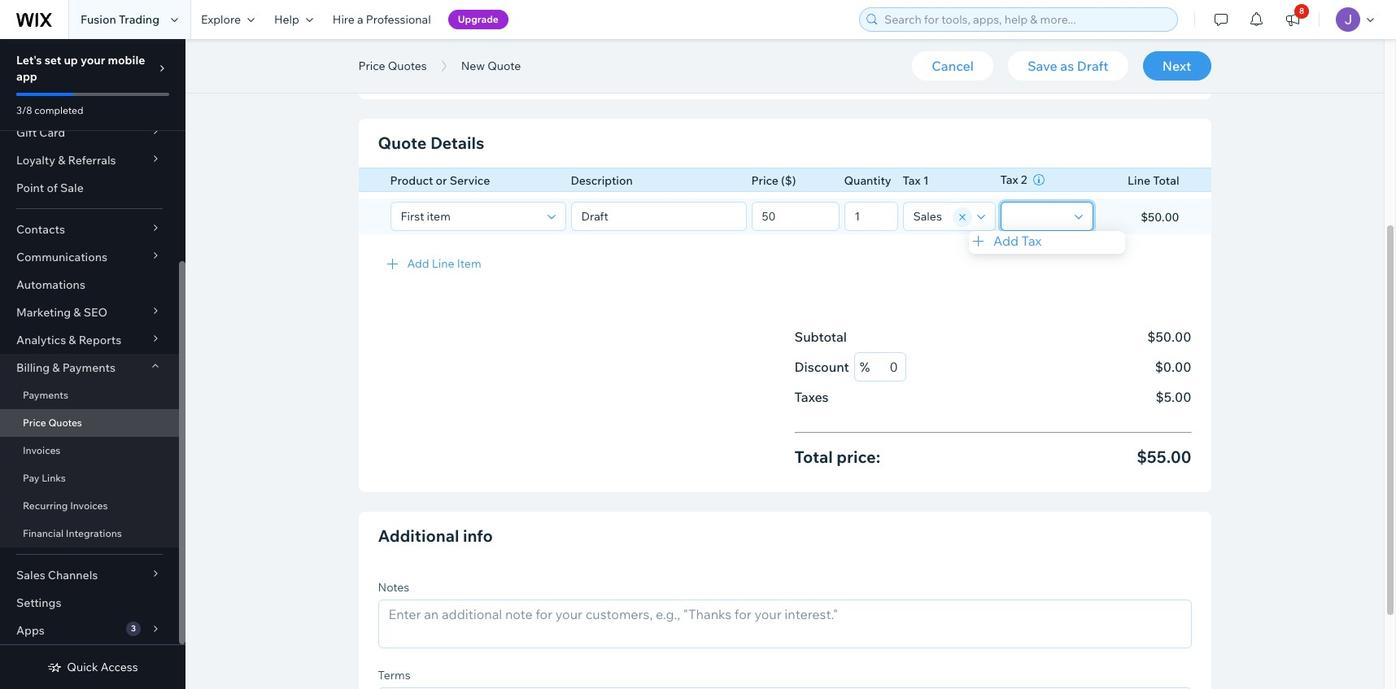 Task type: locate. For each thing, give the bounding box(es) containing it.
item
[[457, 256, 482, 271]]

sale
[[60, 181, 84, 195]]

1 horizontal spatial total
[[1154, 173, 1180, 188]]

0 vertical spatial total
[[1154, 173, 1180, 188]]

1 horizontal spatial price
[[359, 59, 385, 73]]

& inside marketing & seo "dropdown button"
[[74, 305, 81, 320]]

& left seo
[[74, 305, 81, 320]]

tax left the 2
[[1001, 173, 1019, 187]]

marketing
[[16, 305, 71, 320]]

1 vertical spatial payments
[[23, 389, 68, 401]]

price down billing
[[23, 417, 46, 429]]

1 vertical spatial terms
[[378, 668, 411, 683]]

add down tax 2
[[994, 232, 1019, 249]]

$5.00
[[1156, 389, 1192, 405]]

quotes inside "button"
[[388, 59, 427, 73]]

1 vertical spatial price quotes
[[23, 417, 82, 429]]

as
[[1061, 58, 1075, 74]]

& inside loyalty & referrals popup button
[[58, 153, 65, 168]]

2 horizontal spatial price
[[752, 173, 779, 188]]

1 vertical spatial $50.00
[[1148, 329, 1192, 345]]

0 vertical spatial quotes
[[388, 59, 427, 73]]

price quotes for "price quotes" link
[[23, 417, 82, 429]]

2 horizontal spatial tax
[[1022, 232, 1042, 249]]

quote
[[378, 133, 427, 153]]

line
[[1128, 173, 1151, 188], [432, 256, 455, 271]]

3/8
[[16, 104, 32, 116]]

tax left 1
[[903, 173, 921, 188]]

1 vertical spatial price
[[752, 173, 779, 188]]

0 vertical spatial invoices
[[23, 444, 61, 457]]

price down expiry
[[359, 59, 385, 73]]

add left item
[[407, 256, 430, 271]]

quote details
[[378, 133, 485, 153]]

payments down billing
[[23, 389, 68, 401]]

1 horizontal spatial price quotes
[[359, 59, 427, 73]]

contacts
[[16, 222, 65, 237]]

0 vertical spatial price
[[359, 59, 385, 73]]

tax 2
[[1001, 173, 1028, 187]]

add line item
[[407, 256, 482, 271]]

0 vertical spatial price quotes
[[359, 59, 427, 73]]

info
[[463, 525, 493, 546]]

2 vertical spatial price
[[23, 417, 46, 429]]

details
[[431, 133, 485, 153]]

& inside billing & payments popup button
[[52, 361, 60, 375]]

recurring invoices
[[23, 500, 108, 512]]

& for loyalty
[[58, 153, 65, 168]]

price quotes
[[359, 59, 427, 73], [23, 417, 82, 429]]

0 horizontal spatial terms
[[378, 668, 411, 683]]

0 horizontal spatial invoices
[[23, 444, 61, 457]]

tax
[[1001, 173, 1019, 187], [903, 173, 921, 188], [1022, 232, 1042, 249]]

explore
[[201, 12, 241, 27]]

financial integrations
[[23, 527, 122, 540]]

quotes down "expiry date" at the left top of page
[[388, 59, 427, 73]]

tax inside add tax button
[[1022, 232, 1042, 249]]

price quotes down payments 'link'
[[23, 417, 82, 429]]

point of sale
[[16, 181, 84, 195]]

payments inside 'link'
[[23, 389, 68, 401]]

line inside button
[[432, 256, 455, 271]]

0 vertical spatial add
[[994, 232, 1019, 249]]

1 vertical spatial quotes
[[48, 417, 82, 429]]

quick
[[67, 660, 98, 675]]

invoices down pay links link
[[70, 500, 108, 512]]

price inside "button"
[[359, 59, 385, 73]]

None text field
[[850, 202, 893, 230]]

quotes inside sidebar element
[[48, 417, 82, 429]]

terms
[[636, 31, 669, 46], [378, 668, 411, 683]]

price quotes for price quotes "button"
[[359, 59, 427, 73]]

price inside sidebar element
[[23, 417, 46, 429]]

Enter a description field
[[577, 202, 741, 230]]

seo
[[84, 305, 108, 320]]

price
[[359, 59, 385, 73], [752, 173, 779, 188], [23, 417, 46, 429]]

& right loyalty
[[58, 153, 65, 168]]

1 horizontal spatial terms
[[636, 31, 669, 46]]

payments down analytics & reports dropdown button
[[62, 361, 116, 375]]

1 vertical spatial line
[[432, 256, 455, 271]]

0 horizontal spatial tax
[[903, 173, 921, 188]]

line total
[[1128, 173, 1180, 188]]

invoices
[[23, 444, 61, 457], [70, 500, 108, 512]]

trading
[[119, 12, 160, 27]]

save as draft button
[[1009, 51, 1129, 81]]

&
[[58, 153, 65, 168], [74, 305, 81, 320], [69, 333, 76, 348], [52, 361, 60, 375]]

price quotes inside price quotes "button"
[[359, 59, 427, 73]]

billing & payments
[[16, 361, 116, 375]]

upgrade
[[458, 13, 499, 25]]

billing & payments button
[[0, 354, 179, 382]]

None text field
[[757, 202, 834, 230]]

quotes down payments 'link'
[[48, 417, 82, 429]]

invoices up pay links
[[23, 444, 61, 457]]

tax down the 2
[[1022, 232, 1042, 249]]

next
[[1163, 58, 1192, 74]]

payments
[[62, 361, 116, 375], [23, 389, 68, 401]]

referrals
[[68, 153, 116, 168]]

let's set up your mobile app
[[16, 53, 145, 84]]

quotes
[[388, 59, 427, 73], [48, 417, 82, 429]]

sales
[[16, 568, 45, 583]]

0 horizontal spatial add
[[407, 256, 430, 271]]

quotes for "price quotes" link
[[48, 417, 82, 429]]

1
[[924, 173, 929, 188]]

up
[[64, 53, 78, 68]]

Notes text field
[[379, 600, 1191, 648]]

price quotes inside "price quotes" link
[[23, 417, 82, 429]]

& left reports
[[69, 333, 76, 348]]

help
[[274, 12, 299, 27]]

0 vertical spatial payments
[[62, 361, 116, 375]]

& for marketing
[[74, 305, 81, 320]]

1 horizontal spatial tax
[[1001, 173, 1019, 187]]

$50.00 up $0.00
[[1148, 329, 1192, 345]]

subtotal
[[795, 329, 847, 345]]

None number field
[[871, 353, 901, 381]]

expiry
[[378, 31, 411, 46]]

None field
[[909, 202, 950, 230], [1007, 202, 1070, 230], [909, 202, 950, 230], [1007, 202, 1070, 230]]

1 horizontal spatial quotes
[[388, 59, 427, 73]]

communications button
[[0, 243, 179, 271]]

sidebar element
[[0, 0, 186, 689]]

payment terms
[[587, 31, 669, 46]]

analytics & reports button
[[0, 326, 179, 354]]

quotes for price quotes "button"
[[388, 59, 427, 73]]

1 vertical spatial total
[[795, 447, 833, 467]]

& right billing
[[52, 361, 60, 375]]

1 horizontal spatial add
[[994, 232, 1019, 249]]

%
[[860, 359, 871, 375]]

1 horizontal spatial invoices
[[70, 500, 108, 512]]

price quotes down expiry
[[359, 59, 427, 73]]

add
[[994, 232, 1019, 249], [407, 256, 430, 271]]

& inside analytics & reports dropdown button
[[69, 333, 76, 348]]

pay links
[[23, 472, 66, 484]]

0 horizontal spatial total
[[795, 447, 833, 467]]

1 horizontal spatial line
[[1128, 173, 1151, 188]]

1 vertical spatial add
[[407, 256, 430, 271]]

price ($)
[[752, 173, 796, 188]]

0 horizontal spatial price
[[23, 417, 46, 429]]

fusion
[[81, 12, 116, 27]]

add line item button
[[359, 244, 1212, 283]]

price left ($)
[[752, 173, 779, 188]]

your
[[81, 53, 105, 68]]

& for billing
[[52, 361, 60, 375]]

marketing & seo button
[[0, 299, 179, 326]]

gift
[[16, 125, 37, 140]]

0 horizontal spatial price quotes
[[23, 417, 82, 429]]

payments inside popup button
[[62, 361, 116, 375]]

$50.00 down line total
[[1141, 210, 1180, 224]]

0 horizontal spatial line
[[432, 256, 455, 271]]

0 horizontal spatial quotes
[[48, 417, 82, 429]]

invoices link
[[0, 437, 179, 465]]



Task type: describe. For each thing, give the bounding box(es) containing it.
3
[[131, 624, 136, 634]]

8
[[1300, 6, 1305, 16]]

price quotes button
[[350, 54, 435, 78]]

add tax button
[[969, 231, 1042, 250]]

additional info
[[378, 525, 493, 546]]

add for add tax
[[994, 232, 1019, 249]]

analytics & reports
[[16, 333, 121, 348]]

a
[[357, 12, 364, 27]]

draft
[[1078, 58, 1109, 74]]

point of sale link
[[0, 174, 179, 202]]

gift card
[[16, 125, 65, 140]]

contacts button
[[0, 216, 179, 243]]

point
[[16, 181, 44, 195]]

Search for tools, apps, help & more... field
[[880, 8, 1173, 31]]

apps
[[16, 624, 45, 638]]

tax for tax 1
[[903, 173, 921, 188]]

mobile
[[108, 53, 145, 68]]

quick access button
[[47, 660, 138, 675]]

settings
[[16, 596, 61, 611]]

hire a professional
[[333, 12, 431, 27]]

service
[[450, 173, 490, 188]]

automations link
[[0, 271, 179, 299]]

pay links link
[[0, 465, 179, 492]]

loyalty & referrals
[[16, 153, 116, 168]]

channels
[[48, 568, 98, 583]]

additional
[[378, 525, 460, 546]]

price:
[[837, 447, 881, 467]]

integrations
[[66, 527, 122, 540]]

fusion trading
[[81, 12, 160, 27]]

analytics
[[16, 333, 66, 348]]

discount
[[795, 359, 850, 375]]

set
[[45, 53, 61, 68]]

completed
[[34, 104, 83, 116]]

notes
[[378, 580, 410, 595]]

billing
[[16, 361, 50, 375]]

marketing & seo
[[16, 305, 108, 320]]

card
[[39, 125, 65, 140]]

sales channels
[[16, 568, 98, 583]]

communications
[[16, 250, 108, 265]]

payments link
[[0, 382, 179, 409]]

upgrade button
[[448, 10, 509, 29]]

3/8 completed
[[16, 104, 83, 116]]

tax 1
[[903, 173, 929, 188]]

financial
[[23, 527, 64, 540]]

payment
[[587, 31, 634, 46]]

hire
[[333, 12, 355, 27]]

of
[[47, 181, 58, 195]]

price for price quotes "button"
[[359, 59, 385, 73]]

save as draft
[[1028, 58, 1109, 74]]

description
[[571, 173, 633, 188]]

sales channels button
[[0, 562, 179, 589]]

expiry date
[[378, 31, 439, 46]]

total price:
[[795, 447, 881, 467]]

$55.00
[[1137, 447, 1192, 467]]

gift card button
[[0, 119, 179, 147]]

8 button
[[1276, 0, 1311, 39]]

next button
[[1143, 51, 1212, 81]]

professional
[[366, 12, 431, 27]]

0 vertical spatial terms
[[636, 31, 669, 46]]

quantity
[[845, 173, 892, 188]]

add for add line item
[[407, 256, 430, 271]]

loyalty & referrals button
[[0, 147, 179, 174]]

or
[[436, 173, 447, 188]]

0 vertical spatial $50.00
[[1141, 210, 1180, 224]]

quick access
[[67, 660, 138, 675]]

recurring
[[23, 500, 68, 512]]

0 vertical spatial line
[[1128, 173, 1151, 188]]

product
[[390, 173, 433, 188]]

price for "price quotes" link
[[23, 417, 46, 429]]

recurring invoices link
[[0, 492, 179, 520]]

Enter item here field
[[396, 202, 543, 230]]

& for analytics
[[69, 333, 76, 348]]

price quotes link
[[0, 409, 179, 437]]

hire a professional link
[[323, 0, 441, 39]]

financial integrations link
[[0, 520, 179, 548]]

pay
[[23, 472, 39, 484]]

cancel button
[[913, 51, 994, 81]]

1 vertical spatial invoices
[[70, 500, 108, 512]]

access
[[101, 660, 138, 675]]

2
[[1021, 173, 1028, 187]]

reports
[[79, 333, 121, 348]]

add tax
[[994, 232, 1042, 249]]

cancel
[[932, 58, 974, 74]]

($)
[[782, 173, 796, 188]]

automations
[[16, 278, 85, 292]]

tax for tax 2
[[1001, 173, 1019, 187]]

Expiry Date field
[[403, 51, 561, 79]]

help button
[[265, 0, 323, 39]]



Task type: vqa. For each thing, say whether or not it's contained in the screenshot.


